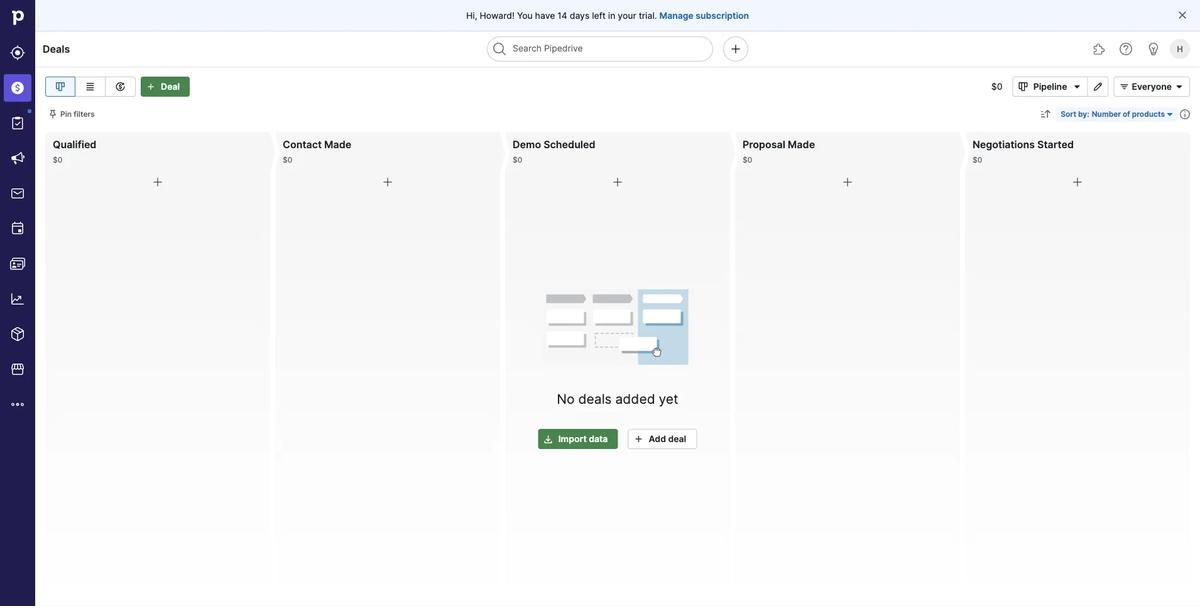 Task type: describe. For each thing, give the bounding box(es) containing it.
campaigns image
[[10, 151, 25, 166]]

sort by: number of products
[[1061, 110, 1165, 119]]

pin
[[60, 110, 72, 119]]

info image
[[1180, 109, 1190, 119]]

deal
[[161, 81, 180, 92]]

sales inbox image
[[10, 186, 25, 201]]

hi,
[[466, 10, 477, 21]]

proposal
[[743, 138, 785, 150]]

subscription
[[696, 10, 749, 21]]

h
[[1177, 44, 1183, 54]]

change order image
[[1041, 109, 1051, 119]]

your
[[618, 10, 636, 21]]

manage subscription link
[[659, 9, 749, 22]]

color primary inverted image for deal
[[143, 82, 158, 92]]

filters
[[74, 110, 95, 119]]

home image
[[8, 8, 27, 27]]

everyone button
[[1114, 77, 1190, 97]]

proposal made
[[743, 138, 815, 150]]

quick help image
[[1118, 41, 1133, 57]]

edit pipeline image
[[1090, 82, 1106, 92]]

days
[[570, 10, 590, 21]]

data
[[589, 434, 608, 444]]

you
[[517, 10, 533, 21]]

activities image
[[10, 221, 25, 236]]

marketplace image
[[10, 362, 25, 377]]

color undefined image
[[10, 116, 25, 131]]

scheduled
[[544, 138, 595, 150]]

add deal
[[649, 434, 686, 444]]

color primary image inside add deal button
[[631, 434, 646, 444]]

products
[[1132, 110, 1165, 119]]

$0
[[991, 81, 1003, 92]]

leads image
[[10, 45, 25, 60]]

contact
[[283, 138, 322, 150]]

left
[[592, 10, 606, 21]]

forecast image
[[113, 79, 128, 94]]

howard!
[[480, 10, 515, 21]]

added
[[615, 391, 655, 407]]

by:
[[1078, 110, 1089, 119]]

pipeline image
[[53, 79, 68, 94]]

contacts image
[[10, 256, 25, 271]]

deals
[[578, 391, 612, 407]]

contact made
[[283, 138, 351, 150]]

list image
[[83, 79, 98, 94]]

everyone
[[1132, 81, 1172, 92]]

pipeline
[[1033, 81, 1067, 92]]



Task type: vqa. For each thing, say whether or not it's contained in the screenshot.
Products image
yes



Task type: locate. For each thing, give the bounding box(es) containing it.
add
[[649, 434, 666, 444]]

menu
[[0, 0, 35, 606]]

14
[[557, 10, 567, 21]]

color primary inverted image left import
[[541, 434, 556, 444]]

Search Pipedrive field
[[487, 36, 713, 62]]

color primary image for contact made
[[380, 175, 395, 190]]

pin filters button
[[45, 107, 100, 122]]

color primary inverted image for import data
[[541, 434, 556, 444]]

0 horizontal spatial color primary inverted image
[[143, 82, 158, 92]]

import data
[[558, 434, 608, 444]]

pipeline button
[[1013, 77, 1088, 97]]

of
[[1123, 110, 1130, 119]]

deals
[[43, 43, 70, 55]]

insights image
[[10, 292, 25, 307]]

yet
[[659, 391, 678, 407]]

add deal button
[[628, 429, 697, 449]]

menu item
[[0, 70, 35, 106]]

import
[[558, 434, 587, 444]]

deal
[[668, 434, 686, 444]]

color primary image
[[1016, 82, 1031, 92], [1070, 82, 1085, 92], [48, 109, 58, 119], [380, 175, 395, 190], [610, 175, 625, 190]]

color primary inverted image left deal at the left top of the page
[[143, 82, 158, 92]]

have
[[535, 10, 555, 21]]

manage
[[659, 10, 694, 21]]

more image
[[10, 397, 25, 412]]

color primary inverted image inside "deal" 'button'
[[143, 82, 158, 92]]

made for contact made
[[324, 138, 351, 150]]

color primary image inside pin filters button
[[48, 109, 58, 119]]

color primary image for $0
[[48, 109, 58, 119]]

qualified
[[53, 138, 96, 150]]

import data button
[[538, 429, 618, 449]]

made for proposal made
[[788, 138, 815, 150]]

negotiations started
[[973, 138, 1074, 150]]

pin filters
[[60, 110, 95, 119]]

color primary inverted image inside "import data" 'button'
[[541, 434, 556, 444]]

hi, howard! you have 14 days left in your  trial. manage subscription
[[466, 10, 749, 21]]

1 horizontal spatial made
[[788, 138, 815, 150]]

made
[[324, 138, 351, 150], [788, 138, 815, 150]]

made right proposal
[[788, 138, 815, 150]]

no
[[557, 391, 575, 407]]

2 made from the left
[[788, 138, 815, 150]]

0 horizontal spatial made
[[324, 138, 351, 150]]

color primary image
[[1177, 10, 1188, 20], [1117, 82, 1132, 92], [1172, 82, 1187, 92], [1165, 109, 1175, 119], [150, 175, 165, 190], [840, 175, 855, 190], [1070, 175, 1085, 190], [631, 434, 646, 444]]

color primary image for demo scheduled
[[610, 175, 625, 190]]

negotiations
[[973, 138, 1035, 150]]

quick add image
[[728, 41, 743, 57]]

1 vertical spatial color primary inverted image
[[541, 434, 556, 444]]

0 vertical spatial color primary inverted image
[[143, 82, 158, 92]]

1 made from the left
[[324, 138, 351, 150]]

number
[[1092, 110, 1121, 119]]

made right contact
[[324, 138, 351, 150]]

deals image
[[10, 80, 25, 96]]

color primary inverted image
[[143, 82, 158, 92], [541, 434, 556, 444]]

trial.
[[639, 10, 657, 21]]

started
[[1037, 138, 1074, 150]]

h button
[[1167, 36, 1193, 62]]

sort
[[1061, 110, 1076, 119]]

1 horizontal spatial color primary inverted image
[[541, 434, 556, 444]]

sales assistant image
[[1146, 41, 1161, 57]]

products image
[[10, 327, 25, 342]]

deal button
[[141, 77, 190, 97]]

demo scheduled
[[513, 138, 595, 150]]

demo
[[513, 138, 541, 150]]

in
[[608, 10, 615, 21]]

no deals added yet
[[557, 391, 678, 407]]



